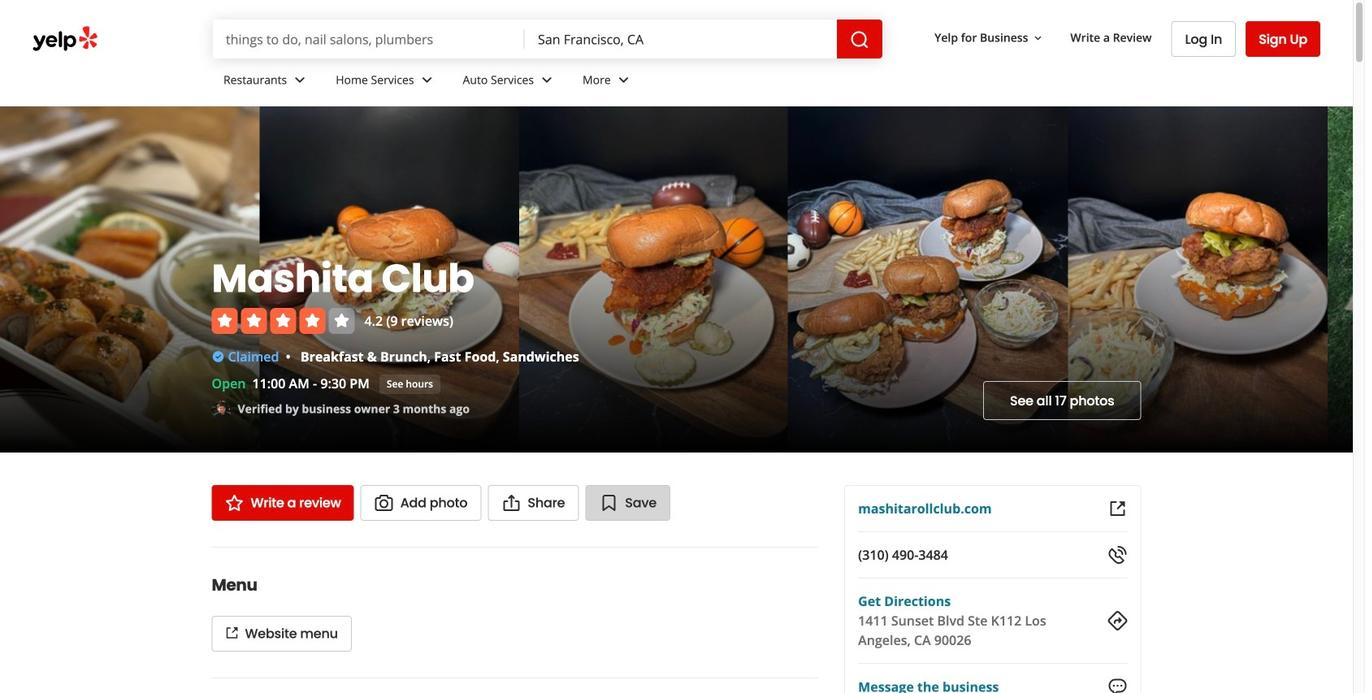 Task type: vqa. For each thing, say whether or not it's contained in the screenshot.
Downtown
no



Task type: describe. For each thing, give the bounding box(es) containing it.
2 photo of mashita club - los angeles, ca, us. image from the left
[[1328, 106, 1365, 453]]

none field things to do, nail salons, plumbers
[[213, 20, 525, 59]]

24 camera v2 image
[[374, 493, 394, 513]]

24 share v2 image
[[502, 493, 521, 513]]

2 24 chevron down v2 image from the left
[[417, 70, 437, 90]]

3 24 chevron down v2 image from the left
[[537, 70, 557, 90]]

photo of mashita club - los angeles, ca, us. sunset blvd roll with salmon sashimi and miso soup image
[[0, 106, 260, 453]]

1 photo of mashita club - los angeles, ca, us. image from the left
[[788, 106, 1069, 453]]

16 chevron down v2 image
[[1032, 32, 1045, 45]]

24 external link v2 image
[[1108, 499, 1128, 519]]



Task type: locate. For each thing, give the bounding box(es) containing it.
2 none field from the left
[[525, 20, 837, 59]]

0 horizontal spatial 24 chevron down v2 image
[[290, 70, 310, 90]]

none field address, neighborhood, city, state or zip
[[525, 20, 837, 59]]

search image
[[850, 30, 870, 50]]

24 star v2 image
[[225, 493, 244, 513]]

16 external link v2 image
[[226, 627, 239, 640]]

address, neighborhood, city, state or zip search field
[[525, 20, 837, 59]]

24 phone v2 image
[[1108, 545, 1128, 565]]

things to do, nail salons, plumbers search field
[[213, 20, 525, 59]]

1 horizontal spatial 24 chevron down v2 image
[[417, 70, 437, 90]]

2 horizontal spatial 24 chevron down v2 image
[[537, 70, 557, 90]]

24 message v2 image
[[1108, 678, 1128, 693]]

24 directions v2 image
[[1108, 611, 1128, 631]]

None search field
[[213, 20, 883, 59]]

1 none field from the left
[[213, 20, 525, 59]]

1 horizontal spatial photo of mashita club - los angeles, ca, us. image
[[1328, 106, 1365, 453]]

24 save outline v2 image
[[599, 493, 619, 513]]

4.2 star rating image
[[212, 308, 355, 334]]

photo of mashita club - los angeles, ca, us. spicy chicken sandwich image
[[1069, 106, 1328, 453]]

1 24 chevron down v2 image from the left
[[290, 70, 310, 90]]

24 chevron down v2 image
[[614, 70, 634, 90]]

24 chevron down v2 image
[[290, 70, 310, 90], [417, 70, 437, 90], [537, 70, 557, 90]]

photo of mashita club - los angeles, ca, us. chicken sandwich image
[[260, 106, 519, 453]]

16 claim filled v2 image
[[212, 350, 225, 363]]

location & hours element
[[212, 678, 819, 693]]

menu element
[[186, 547, 819, 652]]

0 horizontal spatial photo of mashita club - los angeles, ca, us. image
[[788, 106, 1069, 453]]

business categories element
[[211, 59, 1321, 106]]

photo of mashita club - los angeles, ca, us. image
[[788, 106, 1069, 453], [1328, 106, 1365, 453]]

None field
[[213, 20, 525, 59], [525, 20, 837, 59]]

photo of mashita club - los angeles, ca, us. hot chicken sandwich image
[[519, 106, 788, 453]]



